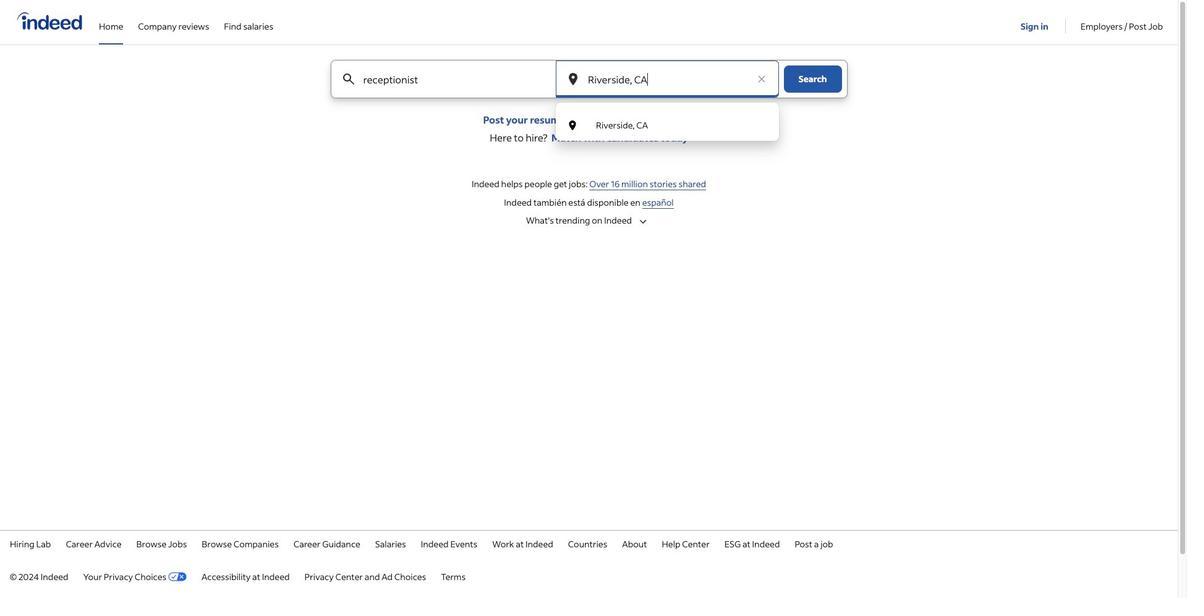 Task type: describe. For each thing, give the bounding box(es) containing it.
Edit location text field
[[586, 61, 749, 98]]

clear location input image
[[755, 73, 768, 85]]

search: Job title, keywords, or company text field
[[361, 61, 534, 98]]



Task type: locate. For each thing, give the bounding box(es) containing it.
None search field
[[321, 60, 857, 141]]

section
[[0, 172, 1178, 215]]

main content
[[0, 60, 1178, 229]]



Task type: vqa. For each thing, say whether or not it's contained in the screenshot.
main content
yes



